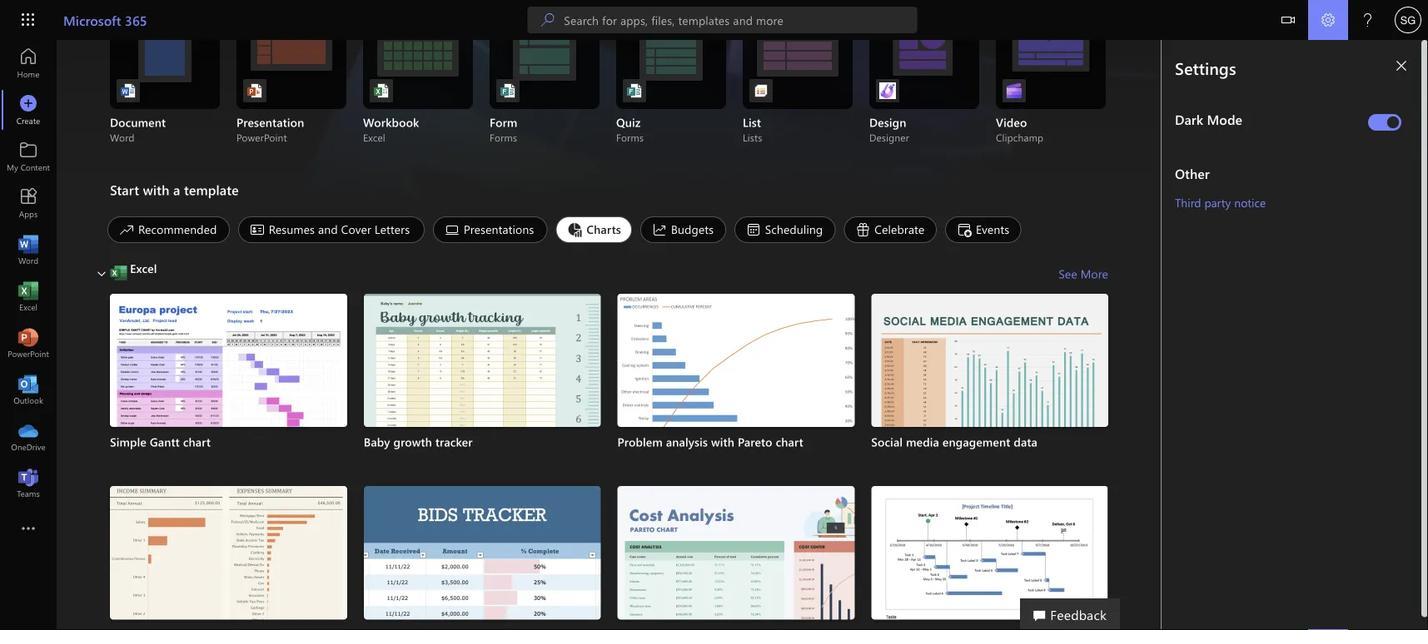 Task type: describe. For each thing, give the bounding box(es) containing it.
problem
[[617, 434, 663, 450]]

gantt
[[150, 434, 180, 450]]

form
[[490, 114, 517, 130]]

workbook excel
[[363, 114, 419, 144]]

view more apps image
[[20, 521, 37, 538]]

designer
[[869, 131, 909, 144]]

resumes and cover letters
[[269, 221, 410, 237]]

start
[[110, 181, 139, 199]]

growth
[[393, 434, 432, 450]]

microsoft 365
[[63, 11, 147, 29]]

social media engagement data link element
[[871, 434, 1108, 451]]

onedrive image
[[20, 428, 37, 445]]

template
[[184, 181, 239, 199]]

social
[[871, 434, 903, 450]]


[[97, 269, 107, 279]]

Search box. Suggestions appear as you type. search field
[[564, 7, 917, 33]]

budgets tab
[[636, 216, 730, 243]]

tab list containing recommended
[[103, 216, 1108, 243]]

notice
[[1234, 194, 1266, 210]]

simple gantt chart link element
[[110, 434, 347, 451]]

other
[[1175, 164, 1210, 182]]

create image
[[20, 102, 37, 118]]

list containing simple gantt chart
[[110, 294, 1108, 630]]

pareto
[[738, 434, 772, 450]]

list lists
[[743, 114, 762, 144]]

excel image
[[20, 288, 37, 305]]

chart inside "element"
[[183, 434, 211, 450]]

simple
[[110, 434, 147, 450]]

charts
[[587, 221, 621, 237]]

scheduling tab
[[730, 216, 840, 243]]

start with a template
[[110, 181, 239, 199]]

events
[[976, 221, 1009, 237]]

clipchamp
[[996, 131, 1044, 144]]

list
[[743, 114, 761, 130]]

home image
[[20, 55, 37, 72]]

letters
[[375, 221, 410, 237]]

presentation powerpoint
[[236, 114, 304, 144]]

charts tab
[[552, 216, 636, 243]]

microsoft 365 banner
[[0, 0, 1428, 43]]

2 settings region from the left
[[1162, 40, 1428, 630]]

engagement
[[943, 434, 1010, 450]]

problem analysis with pareto chart link element
[[617, 434, 855, 451]]

cost analysis with pareto chart link element
[[617, 626, 855, 630]]

more
[[1081, 266, 1108, 281]]

celebrate element
[[844, 216, 937, 243]]

1 settings region from the left
[[1112, 40, 1428, 630]]

tracker
[[435, 434, 473, 450]]

design
[[869, 114, 906, 130]]

lists
[[743, 131, 762, 144]]

events tab
[[941, 216, 1026, 243]]

social media engagement data
[[871, 434, 1038, 450]]

dark mode element
[[1175, 110, 1361, 128]]

other element
[[1175, 164, 1408, 182]]

excel inside "workbook excel"
[[363, 131, 385, 144]]

resumes
[[269, 221, 315, 237]]

teams image
[[20, 475, 37, 491]]

simple gantt chart image
[[110, 294, 347, 477]]

with inside 'element'
[[711, 434, 734, 450]]

a
[[173, 181, 180, 199]]

analysis
[[666, 434, 708, 450]]

simple gantt chart
[[110, 434, 211, 450]]

scheduling
[[765, 221, 823, 237]]

forms survey image
[[500, 82, 516, 99]]

simple personal cash flow statement image
[[110, 486, 347, 630]]

third party notice
[[1175, 194, 1266, 210]]

see more link
[[1059, 261, 1108, 287]]

bid tracker list item
[[364, 486, 601, 630]]

none search field inside the microsoft 365 banner
[[527, 7, 917, 33]]

powerpoint
[[236, 131, 287, 144]]

presentation
[[236, 114, 304, 130]]

powerpoint presentation image
[[246, 82, 263, 99]]

feedback
[[1050, 605, 1107, 623]]

events element
[[945, 216, 1021, 243]]

365
[[125, 11, 147, 29]]

document word
[[110, 114, 166, 144]]

mode
[[1207, 110, 1242, 128]]

baby
[[364, 434, 390, 450]]

microsoft
[[63, 11, 121, 29]]

quiz
[[616, 114, 641, 130]]

form forms
[[490, 114, 517, 144]]

forms for quiz
[[616, 131, 644, 144]]

budgets element
[[640, 216, 726, 243]]



Task type: locate. For each thing, give the bounding box(es) containing it.
navigation
[[0, 40, 57, 506]]

with
[[143, 181, 169, 199], [711, 434, 734, 450]]

0 horizontal spatial chart
[[183, 434, 211, 450]]

celebrate
[[875, 221, 924, 237]]

simple personal cash flow statement list item
[[110, 486, 347, 630]]

baby growth tracker link element
[[364, 434, 601, 451]]


[[1281, 13, 1295, 27]]

see more
[[1059, 266, 1108, 281]]

baby growth tracker
[[364, 434, 473, 450]]

design designer
[[869, 114, 909, 144]]

1 forms from the left
[[490, 131, 517, 144]]

2 chart from the left
[[776, 434, 803, 450]]

cost analysis with pareto chart list item
[[617, 486, 855, 630]]

recommended element
[[107, 216, 230, 243]]

presentations element
[[433, 216, 547, 243]]

recommended
[[138, 221, 217, 237]]

dark mode
[[1175, 110, 1242, 128]]

budgets
[[671, 221, 714, 237]]

presentations
[[464, 221, 534, 237]]

chart inside 'element'
[[776, 434, 803, 450]]

0 horizontal spatial excel
[[130, 261, 157, 276]]

resumes and cover letters tab
[[234, 216, 429, 243]]

tab list
[[103, 216, 1108, 243]]

chart right "gantt"
[[183, 434, 211, 450]]

video
[[996, 114, 1027, 130]]

forms down 'form'
[[490, 131, 517, 144]]

outlook image
[[20, 381, 37, 398]]

milestone and task project timeline link element
[[871, 626, 1108, 630]]

chart right pareto
[[776, 434, 803, 450]]

celebrate tab
[[840, 216, 941, 243]]

with left pareto
[[711, 434, 734, 450]]

third
[[1175, 194, 1201, 210]]

quiz forms
[[616, 114, 644, 144]]

0 vertical spatial excel
[[363, 131, 385, 144]]

1 vertical spatial with
[[711, 434, 734, 450]]

forms down quiz
[[616, 131, 644, 144]]

simple personal cash flow statement link element
[[110, 626, 347, 630]]

sg button
[[1388, 0, 1428, 40]]

None search field
[[527, 7, 917, 33]]

social media engagement data image
[[871, 294, 1108, 477]]

party
[[1204, 194, 1231, 210]]

excel workbook image
[[373, 82, 390, 99]]

bid tracker image
[[364, 486, 601, 630]]

with left the a
[[143, 181, 169, 199]]

excel down workbook
[[363, 131, 385, 144]]

baby growth tracker image
[[364, 294, 601, 477]]

problem analysis with pareto chart list item
[[617, 294, 855, 480]]

forms inside form forms
[[490, 131, 517, 144]]

powerpoint image
[[20, 335, 37, 351]]

bid tracker link element
[[364, 626, 601, 630]]

1 horizontal spatial forms
[[616, 131, 644, 144]]

social media engagement data list item
[[871, 294, 1108, 480]]

document
[[110, 114, 166, 130]]

excel right 
[[130, 261, 157, 276]]

chart
[[183, 434, 211, 450], [776, 434, 803, 450]]

problem analysis with pareto chart image
[[617, 294, 855, 477]]

word
[[110, 131, 134, 144]]

new quiz image
[[626, 82, 643, 99]]

cover
[[341, 221, 371, 237]]

apps image
[[20, 195, 37, 212]]

settings region
[[1112, 40, 1428, 630], [1162, 40, 1428, 630]]

milestone and task project timeline list item
[[871, 486, 1108, 630]]

video clipchamp
[[996, 114, 1044, 144]]

excel
[[363, 131, 385, 144], [130, 261, 157, 276]]

sg
[[1400, 13, 1416, 26]]

1 chart from the left
[[183, 434, 211, 450]]

charts element
[[556, 216, 632, 243]]

baby growth tracker list item
[[364, 294, 601, 480]]

resumes and cover letters element
[[238, 216, 425, 243]]

forms
[[490, 131, 517, 144], [616, 131, 644, 144]]

data
[[1014, 434, 1038, 450]]

and
[[318, 221, 338, 237]]

problem analysis with pareto chart
[[617, 434, 803, 450]]

word image
[[20, 241, 37, 258]]

simple gantt chart list item
[[110, 294, 347, 480]]

lists list image
[[753, 82, 769, 99]]

workbook
[[363, 114, 419, 130]]

0 horizontal spatial with
[[143, 181, 169, 199]]

1 vertical spatial excel
[[130, 261, 157, 276]]

2 forms from the left
[[616, 131, 644, 144]]

list
[[110, 294, 1108, 630]]

1 horizontal spatial chart
[[776, 434, 803, 450]]

0 horizontal spatial forms
[[490, 131, 517, 144]]

feedback button
[[1020, 599, 1120, 630]]

scheduling element
[[734, 216, 835, 243]]

clipchamp video image
[[1006, 82, 1023, 99]]

word document image
[[120, 82, 137, 99]]

0 vertical spatial with
[[143, 181, 169, 199]]

dark
[[1175, 110, 1203, 128]]

cost analysis with pareto chart image
[[617, 486, 855, 630]]

designer design image
[[879, 82, 896, 99], [879, 82, 896, 99]]

milestone and task project timeline image
[[871, 486, 1108, 630]]

 button
[[1268, 0, 1308, 43]]

see
[[1059, 266, 1077, 281]]

presentations tab
[[429, 216, 552, 243]]

third party notice link
[[1175, 194, 1266, 210]]

1 horizontal spatial excel
[[363, 131, 385, 144]]

settings
[[1175, 57, 1236, 79]]

my content image
[[20, 148, 37, 165]]

1 horizontal spatial with
[[711, 434, 734, 450]]

forms for form
[[490, 131, 517, 144]]

recommended tab
[[103, 216, 234, 243]]

media
[[906, 434, 939, 450]]



Task type: vqa. For each thing, say whether or not it's contained in the screenshot.

yes



